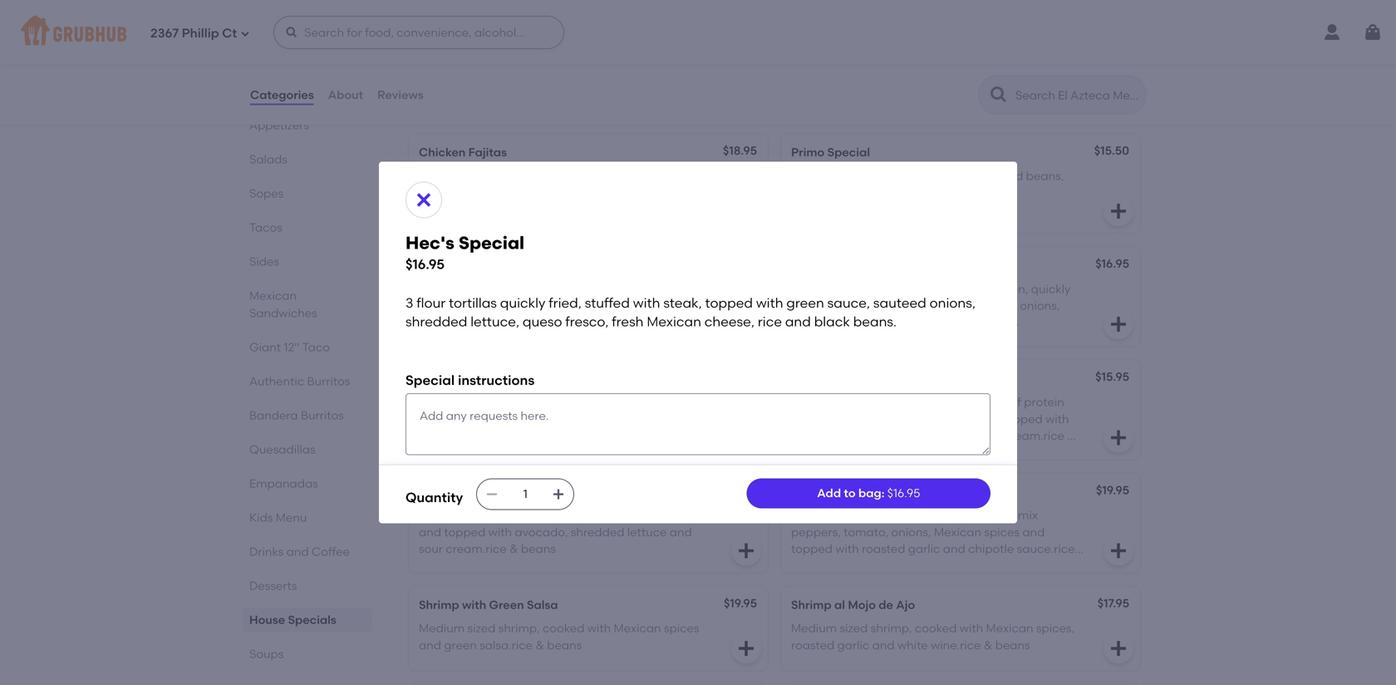 Task type: vqa. For each thing, say whether or not it's contained in the screenshot.
95825
no



Task type: locate. For each thing, give the bounding box(es) containing it.
roasted down al
[[792, 638, 835, 652]]

Search El Azteca Mexican Restaurant-Mahwah search field
[[1014, 87, 1142, 103]]

0 vertical spatial tomato,
[[903, 72, 948, 86]]

olive
[[1000, 55, 1026, 70]]

strips
[[878, 169, 908, 183]]

sauce
[[656, 72, 690, 86], [1044, 72, 1078, 86]]

chicken left fajitas
[[419, 145, 466, 159]]

2 horizontal spatial rice
[[938, 169, 959, 183]]

flour inside strips of chicken breast, cooked with peppers, onions, tomato. served with corn or flour tortillas on the side.rice & beans
[[620, 185, 646, 200]]

1 vertical spatial to
[[648, 508, 660, 522]]

to right add
[[844, 486, 856, 500]]

stuffed inside the 3 corn tortillas stuffed with your choice of protein and melted cheese quickly fried, and topped with green tomatillo sauce, shredded lettuce and sour cream.rice & beans
[[502, 395, 541, 409]]

1 horizontal spatial mix
[[1019, 508, 1038, 522]]

sour up crisp,
[[672, 429, 696, 443]]

special down the side.rice
[[453, 258, 496, 272]]

melted inside the 3 corn tortillas stuffed with your choice of protein and melted cheese quickly fried, and topped with green tomatillo sauce, shredded lettuce and sour cream.rice & beans
[[444, 412, 484, 426]]

medium down al
[[792, 621, 837, 635]]

avocado,
[[515, 525, 568, 539]]

1 horizontal spatial spices
[[985, 525, 1020, 539]]

0 vertical spatial chicken,
[[982, 282, 1029, 296]]

2 protein from the left
[[1025, 395, 1065, 409]]

your inside 3 corn tortillas stuffed with your choice of protein and melted cheese, quickly fried and topped with red sauce, shredded lettuce and sour cream.rice & beans
[[942, 395, 967, 409]]

medium inside 'medium sized shrimp, cooked with mexican spices and green salsa.rice & beans'
[[419, 621, 465, 635]]

1 horizontal spatial garlic
[[909, 542, 941, 556]]

chicken for peppers
[[467, 55, 511, 70]]

drinks and coffee tab
[[249, 543, 366, 560]]

primo
[[792, 145, 825, 159]]

sandwiches
[[249, 306, 317, 320]]

chicken inside strips of chicken breast, cooked with olive oil, green peppers, red onion, tomato, cilantro, tomato sauce and tequila.rice & beans
[[840, 55, 884, 70]]

2 chicken from the top
[[419, 145, 466, 159]]

green left salsa.rice
[[444, 638, 477, 652]]

2 vertical spatial cream.rice
[[446, 542, 507, 556]]

kids
[[249, 510, 273, 525]]

1 shrimp, from the left
[[499, 621, 540, 635]]

sauce inside strips of chicken breast cooked with a mix of sweet peppers and onions, topped with chipotle sauce and mexican spices.rice & beans
[[656, 72, 690, 86]]

1 protein from the left
[[652, 395, 692, 409]]

1 horizontal spatial shrimp,
[[871, 621, 913, 635]]

cheese, inside 3 corn tortillas stuffed with your choice of protein and melted cheese, quickly fried and topped with red sauce, shredded lettuce and sour cream.rice & beans
[[859, 412, 903, 426]]

1 horizontal spatial de
[[968, 185, 983, 200]]

0 horizontal spatial breast,
[[514, 169, 553, 183]]

and inside medium sized shrimp, cooked with mexican spices, roasted garlic and white wine.rice & beans
[[873, 638, 895, 652]]

shredded inside 3 corn tortillas stuffed with chicken, fried to a crisp, and topped with avocado, shredded lettuce and sour cream.rice & beans
[[571, 525, 625, 539]]

queso up enchiladas suizas
[[464, 315, 499, 330]]

0 horizontal spatial rice
[[669, 315, 690, 330]]

beans down avocado, at the bottom left
[[521, 542, 556, 556]]

de left ajo
[[879, 598, 894, 612]]

1 vertical spatial fried
[[620, 508, 645, 522]]

0 horizontal spatial chipotle
[[607, 72, 653, 86]]

0 horizontal spatial red
[[792, 429, 810, 443]]

1 horizontal spatial choice
[[970, 395, 1008, 409]]

shredded inside 3 corn tortillas stuffed with your choice of protein and melted cheese, quickly fried and topped with red sauce, shredded lettuce and sour cream.rice & beans
[[853, 429, 907, 443]]

1 vertical spatial cream.rice
[[419, 446, 480, 460]]

burritos inside tab
[[307, 374, 350, 388]]

green
[[1047, 55, 1080, 70], [787, 295, 825, 311], [490, 299, 523, 313], [419, 429, 452, 443], [444, 638, 477, 652]]

wine.rice
[[931, 638, 981, 652]]

1 vertical spatial black
[[444, 332, 475, 346]]

svg image
[[285, 26, 299, 39], [414, 190, 434, 210], [1109, 201, 1129, 221], [737, 314, 757, 334], [1109, 428, 1129, 448], [486, 488, 499, 501], [552, 488, 566, 501], [737, 541, 757, 561], [1109, 541, 1129, 561], [1109, 639, 1129, 659]]

taco
[[302, 340, 330, 354]]

special right primo
[[828, 145, 871, 159]]

1 vertical spatial la
[[845, 485, 856, 499]]

red inside strips of chicken breast, cooked with olive oil, green peppers, red onion, tomato, cilantro, tomato sauce and tequila.rice & beans
[[844, 72, 863, 86]]

1 vertical spatial de
[[879, 598, 894, 612]]

suizas
[[485, 371, 521, 385]]

reviews
[[378, 88, 424, 102]]

0 horizontal spatial fried
[[620, 508, 645, 522]]

0 vertical spatial black
[[815, 314, 850, 330]]

breast, inside strips of chicken breast, cooked with olive oil, green peppers, red onion, tomato, cilantro, tomato sauce and tequila.rice & beans
[[886, 55, 926, 70]]

strips for strips of chicken breast cooked with a mix of sweet peppers and onions, topped with chipotle sauce and mexican spices.rice & beans
[[419, 55, 451, 70]]

sour
[[885, 315, 909, 330], [672, 429, 696, 443], [977, 429, 1001, 443], [419, 542, 443, 556]]

a inside strips of chicken breast cooked with a mix of sweet peppers and onions, topped with chipotle sauce and mexican spices.rice & beans
[[624, 55, 632, 70]]

1 horizontal spatial cheese,
[[705, 314, 755, 330]]

a inside 3 corn tortillas stuffed with chicken, fried to a crisp, and topped with avocado, shredded lettuce and sour cream.rice & beans
[[662, 508, 670, 522]]

cooked inside strips of chicken breast, cooked with olive oil, green peppers, red onion, tomato, cilantro, tomato sauce and tequila.rice & beans
[[929, 55, 971, 70]]

chicken down chicken a la chipotle
[[467, 55, 511, 70]]

1 vertical spatial $19.95
[[724, 596, 757, 610]]

sized down shrimp al mojo de ajo
[[840, 621, 868, 635]]

1 vertical spatial burritos
[[301, 408, 344, 422]]

salads tab
[[249, 150, 366, 168]]

la for diabla
[[845, 485, 856, 499]]

special for hec's special
[[453, 258, 496, 272]]

tomato, down shrimp
[[844, 525, 889, 539]]

0 vertical spatial roasted
[[862, 542, 906, 556]]

1 vertical spatial garlic
[[838, 638, 870, 652]]

shrimp, up white
[[871, 621, 913, 635]]

chicken
[[467, 55, 511, 70], [840, 55, 884, 70], [467, 169, 511, 183], [831, 169, 875, 183]]

shrimp left al
[[792, 598, 832, 612]]

strips inside strips of chicken breast, cooked with peppers, onions, tomato. served with corn or flour tortillas on the side.rice & beans
[[419, 169, 451, 183]]

0 vertical spatial la
[[479, 32, 490, 46]]

1 horizontal spatial chicken,
[[982, 282, 1029, 296]]

stuffed inside 3 flour tortillas stuffed with pulled-chicken, quickly fried, and topped with sauteed peppers, onions, guacamole and sour cream.rice& beans
[[874, 282, 913, 296]]

breast, for onion,
[[886, 55, 926, 70]]

chicken up onion,
[[840, 55, 884, 70]]

0 horizontal spatial choice
[[597, 395, 635, 409]]

chipotle
[[493, 32, 542, 46]]

beans up add
[[792, 446, 826, 460]]

onions, inside medium sized shrimp cooked with diced mix peppers, tomato, onions, mexican spices and topped with roasted garlic and chipotle sauce.rice & beans
[[892, 525, 932, 539]]

0 horizontal spatial la
[[479, 32, 490, 46]]

0 horizontal spatial spices
[[664, 621, 700, 635]]

desserts tab
[[249, 577, 366, 594]]

corn left or
[[578, 185, 603, 200]]

1 horizontal spatial your
[[942, 395, 967, 409]]

sized inside medium sized shrimp cooked with diced mix peppers, tomato, onions, mexican spices and topped with roasted garlic and chipotle sauce.rice & beans
[[840, 508, 868, 522]]

green right oil,
[[1047, 55, 1080, 70]]

cream.rice inside 3 corn tortillas stuffed with your choice of protein and melted cheese, quickly fried and topped with red sauce, shredded lettuce and sour cream.rice & beans
[[1004, 429, 1065, 443]]

$16.95
[[406, 256, 445, 272], [1096, 257, 1130, 271], [724, 483, 757, 497], [888, 486, 921, 500]]

corn inside 3 corn tortillas stuffed with chicken, fried to a crisp, and topped with avocado, shredded lettuce and sour cream.rice & beans
[[429, 508, 454, 522]]

beans right cream.rice&
[[984, 315, 1019, 330]]

medium sized shrimp cooked with diced mix peppers, tomato, onions, mexican spices and topped with roasted garlic and chipotle sauce.rice & beans
[[792, 508, 1075, 573]]

beans down salsa
[[547, 638, 582, 652]]

sour down quantity
[[419, 542, 443, 556]]

strips up tequila.rice
[[792, 55, 823, 70]]

0 horizontal spatial your
[[570, 395, 594, 409]]

& inside 3 corn tortillas stuffed with chicken, fried to a crisp, and topped with avocado, shredded lettuce and sour cream.rice & beans
[[510, 542, 518, 556]]

chicken inside strips of chicken breast, cooked with peppers, onions, tomato. served with corn or flour tortillas on the side.rice & beans
[[467, 169, 511, 183]]

corn inside 3 corn tortillas stuffed with your choice of protein and melted cheese, quickly fried and topped with red sauce, shredded lettuce and sour cream.rice & beans
[[801, 395, 827, 409]]

1 vertical spatial chipotle
[[969, 542, 1015, 556]]

0 horizontal spatial to
[[648, 508, 660, 522]]

2 horizontal spatial cheese,
[[859, 412, 903, 426]]

about
[[328, 88, 363, 102]]

2 choice from the left
[[970, 395, 1008, 409]]

corn down quantity
[[429, 508, 454, 522]]

green
[[489, 598, 524, 612]]

0 vertical spatial beans.
[[854, 314, 897, 330]]

choice for fried
[[970, 395, 1008, 409]]

chicken down 'primo special'
[[831, 169, 875, 183]]

1 horizontal spatial red
[[844, 72, 863, 86]]

shrimp left bag:
[[792, 485, 832, 499]]

chipotle down diced
[[969, 542, 1015, 556]]

2 shrimp, from the left
[[871, 621, 913, 635]]

topped inside medium sized shrimp cooked with diced mix peppers, tomato, onions, mexican spices and topped with roasted garlic and chipotle sauce.rice & beans
[[792, 542, 833, 556]]

shrimp, for salsa.rice
[[499, 621, 540, 635]]

red up shrimp a la diabla
[[792, 429, 810, 443]]

bandera burritos
[[249, 408, 344, 422]]

1 vertical spatial beans.
[[478, 332, 516, 346]]

stuffed inside 3 corn tortillas stuffed with chicken, fried to a crisp, and topped with avocado, shredded lettuce and sour cream.rice & beans
[[502, 508, 541, 522]]

medium for roasted
[[792, 621, 837, 635]]

sauce up search el azteca mexican restaurant-mahwah search field on the right of the page
[[1044, 72, 1078, 86]]

la left chipotle
[[479, 32, 490, 46]]

0 horizontal spatial tomato,
[[844, 525, 889, 539]]

special inside hec's special $16.95
[[459, 232, 525, 254]]

1 horizontal spatial black
[[815, 314, 850, 330]]

0 horizontal spatial black
[[444, 332, 475, 346]]

sized inside 'medium sized shrimp, cooked with mexican spices and green salsa.rice & beans'
[[468, 621, 496, 635]]

special up hec's special
[[459, 232, 525, 254]]

0 horizontal spatial queso
[[464, 315, 499, 330]]

peppers, inside strips of chicken breast, cooked with olive oil, green peppers, red onion, tomato, cilantro, tomato sauce and tequila.rice & beans
[[792, 72, 841, 86]]

0 horizontal spatial protein
[[652, 395, 692, 409]]

onions, inside 3 flour tortillas stuffed with pulled-chicken, quickly fried, and topped with sauteed peppers, onions, guacamole and sour cream.rice& beans
[[1020, 299, 1060, 313]]

0 horizontal spatial sauce
[[656, 72, 690, 86]]

topped
[[537, 72, 578, 86], [792, 185, 833, 200], [705, 295, 753, 311], [419, 299, 461, 313], [848, 299, 890, 313], [629, 412, 671, 426], [1002, 412, 1043, 426], [444, 525, 486, 539], [792, 542, 833, 556]]

melted for sauce,
[[817, 412, 857, 426]]

medium down 'shrimp with green salsa'
[[419, 621, 465, 635]]

with
[[598, 55, 621, 70], [973, 55, 997, 70], [581, 72, 605, 86], [601, 169, 624, 183], [551, 185, 575, 200], [836, 185, 859, 200], [617, 282, 641, 296], [916, 282, 939, 296], [633, 295, 661, 311], [756, 295, 784, 311], [463, 299, 487, 313], [892, 299, 916, 313], [544, 395, 567, 409], [916, 395, 940, 409], [674, 412, 697, 426], [1046, 412, 1070, 426], [544, 508, 567, 522], [957, 508, 981, 522], [489, 525, 512, 539], [836, 542, 859, 556], [462, 598, 487, 612], [588, 621, 611, 635], [960, 621, 984, 635]]

svg image
[[1364, 22, 1383, 42], [240, 29, 250, 39], [1109, 88, 1129, 108], [1109, 314, 1129, 334], [737, 639, 757, 659]]

la right add
[[845, 485, 856, 499]]

beans inside 'medium sized shrimp, cooked with mexican spices and green salsa.rice & beans'
[[547, 638, 582, 652]]

mix left sweet
[[635, 55, 655, 70]]

0 vertical spatial chicken
[[419, 32, 466, 46]]

sour inside 3 corn tortillas stuffed with chicken, fried to a crisp, and topped with avocado, shredded lettuce and sour cream.rice & beans
[[419, 542, 443, 556]]

roasted down shrimp
[[862, 542, 906, 556]]

1 choice from the left
[[597, 395, 635, 409]]

de
[[968, 185, 983, 200], [879, 598, 894, 612]]

0 vertical spatial breast,
[[886, 55, 926, 70]]

shrimp, up salsa.rice
[[499, 621, 540, 635]]

corn for 3 corn tortillas stuffed with your choice of protein and melted cheese, quickly fried and topped with red sauce, shredded lettuce and sour cream.rice & beans
[[801, 395, 827, 409]]

protein for 3 corn tortillas stuffed with your choice of protein and melted cheese quickly fried, and topped with green tomatillo sauce, shredded lettuce and sour cream.rice & beans
[[652, 395, 692, 409]]

shredded
[[657, 299, 711, 313], [406, 314, 468, 330], [548, 429, 602, 443], [853, 429, 907, 443], [571, 525, 625, 539]]

1 horizontal spatial fresh
[[612, 314, 644, 330]]

1 vertical spatial mix
[[1019, 508, 1038, 522]]

shrimp left green
[[419, 598, 459, 612]]

breast, up served
[[514, 169, 553, 183]]

beans down cheese at the bottom of page
[[494, 446, 529, 460]]

1 horizontal spatial to
[[844, 486, 856, 500]]

salsa.rice
[[480, 638, 533, 652]]

0 horizontal spatial mix
[[635, 55, 655, 70]]

mexican sandwiches tab
[[249, 287, 366, 322]]

tomato, right onion,
[[903, 72, 948, 86]]

chicken for chicken fajitas
[[419, 145, 466, 159]]

medium inside medium sized shrimp, cooked with mexican spices, roasted garlic and white wine.rice & beans
[[792, 621, 837, 635]]

1 horizontal spatial tomato,
[[903, 72, 948, 86]]

1 your from the left
[[570, 395, 594, 409]]

1 horizontal spatial chipotle
[[969, 542, 1015, 556]]

0 horizontal spatial shrimp,
[[499, 621, 540, 635]]

lettuce,
[[471, 314, 520, 330], [419, 315, 462, 330]]

3 corn tortillas stuffed with chicken, fried to a crisp, and topped with avocado, shredded lettuce and sour cream.rice & beans
[[419, 508, 703, 556]]

search icon image
[[989, 85, 1009, 105]]

cilantro,
[[951, 72, 997, 86]]

giant 12" taco tab
[[249, 338, 366, 356]]

0 horizontal spatial beans.
[[478, 332, 516, 346]]

mojo
[[848, 598, 876, 612]]

protein inside the 3 corn tortillas stuffed with your choice of protein and melted cheese quickly fried, and topped with green tomatillo sauce, shredded lettuce and sour cream.rice & beans
[[652, 395, 692, 409]]

strips for strips of chicken breast, cooked with peppers, onions, tomato. served with corn or flour tortillas on the side.rice & beans
[[419, 169, 451, 183]]

burritos for authentic burritos
[[307, 374, 350, 388]]

red
[[844, 72, 863, 86], [792, 429, 810, 443]]

3 inside 3 corn tortillas stuffed with your choice of protein and melted cheese, quickly fried and topped with red sauce, shredded lettuce and sour cream.rice & beans
[[792, 395, 798, 409]]

chipotle
[[607, 72, 653, 86], [969, 542, 1015, 556]]

lettuce, up enchiladas
[[419, 315, 462, 330]]

instructions
[[458, 372, 535, 388]]

2 sauce from the left
[[1044, 72, 1078, 86]]

strips
[[419, 55, 451, 70], [792, 55, 823, 70], [419, 169, 451, 183]]

categories button
[[249, 65, 315, 125]]

beans right wine.rice
[[996, 638, 1031, 652]]

house specials
[[249, 613, 336, 627]]

0 vertical spatial de
[[968, 185, 983, 200]]

queso
[[523, 314, 562, 330], [464, 315, 499, 330]]

sized down shrimp a la diabla
[[840, 508, 868, 522]]

1 vertical spatial hec's
[[419, 258, 451, 272]]

breast, up onion,
[[886, 55, 926, 70]]

topped inside 3 corn tortillas stuffed with chicken, fried to a crisp, and topped with avocado, shredded lettuce and sour cream.rice & beans
[[444, 525, 486, 539]]

black
[[815, 314, 850, 330], [444, 332, 475, 346]]

sized down 'shrimp with green salsa'
[[468, 621, 496, 635]]

medium inside medium sized shrimp cooked with diced mix peppers, tomato, onions, mexican spices and topped with roasted garlic and chipotle sauce.rice & beans
[[792, 508, 837, 522]]

1 melted from the left
[[444, 412, 484, 426]]

corn down guacamole
[[801, 395, 827, 409]]

hec's for hec's special
[[419, 258, 451, 272]]

strips of chicken breast, cooked with olive oil, green peppers, red onion, tomato, cilantro, tomato sauce and tequila.rice & beans button
[[782, 21, 1141, 120]]

1 horizontal spatial la
[[845, 485, 856, 499]]

strips inside strips of chicken breast, cooked with olive oil, green peppers, red onion, tomato, cilantro, tomato sauce and tequila.rice & beans
[[792, 55, 823, 70]]

flour
[[620, 185, 646, 200], [429, 282, 454, 296], [801, 282, 826, 296], [417, 295, 446, 311]]

1 horizontal spatial $19.95
[[1097, 483, 1130, 497]]

corn down enchiladas
[[429, 395, 454, 409]]

quickly
[[501, 282, 541, 296], [1032, 282, 1071, 296], [500, 295, 546, 311], [530, 412, 570, 426], [906, 412, 945, 426]]

sauce down sweet
[[656, 72, 690, 86]]

sauteed
[[874, 295, 927, 311], [565, 299, 612, 313], [919, 299, 965, 313]]

1 vertical spatial breast,
[[514, 169, 553, 183]]

tortillas inside 3 corn tortillas stuffed with your choice of protein and melted cheese, quickly fried and topped with red sauce, shredded lettuce and sour cream.rice & beans
[[829, 395, 871, 409]]

0 horizontal spatial $19.95
[[724, 596, 757, 610]]

shrimp
[[871, 508, 910, 522]]

sized for tomato,
[[840, 508, 868, 522]]

quantity
[[406, 489, 463, 505]]

0 vertical spatial chipotle
[[607, 72, 653, 86]]

roasted inside medium sized shrimp, cooked with mexican spices, roasted garlic and white wine.rice & beans
[[792, 638, 835, 652]]

1 horizontal spatial sauce
[[1044, 72, 1078, 86]]

corn inside the 3 corn tortillas stuffed with your choice of protein and melted cheese quickly fried, and topped with green tomatillo sauce, shredded lettuce and sour cream.rice & beans
[[429, 395, 454, 409]]

beans up al
[[803, 559, 838, 573]]

chicken for chicken a la chipotle
[[419, 32, 466, 46]]

flautas
[[419, 485, 461, 499]]

spices inside 'medium sized shrimp, cooked with mexican spices and green salsa.rice & beans'
[[664, 621, 700, 635]]

beans inside 3 corn tortillas stuffed with chicken, fried to a crisp, and topped with avocado, shredded lettuce and sour cream.rice & beans
[[521, 542, 556, 556]]

0 horizontal spatial roasted
[[792, 638, 835, 652]]

1 vertical spatial tomato,
[[844, 525, 889, 539]]

onions,
[[494, 72, 534, 86], [419, 185, 459, 200], [930, 295, 976, 311], [614, 299, 654, 313], [1020, 299, 1060, 313], [892, 525, 932, 539]]

chicken for red
[[840, 55, 884, 70]]

0 horizontal spatial chicken,
[[570, 508, 617, 522]]

strips up "the"
[[419, 169, 451, 183]]

cream.rice&
[[911, 315, 981, 330]]

coffee
[[312, 545, 350, 559]]

protein inside 3 corn tortillas stuffed with your choice of protein and melted cheese, quickly fried and topped with red sauce, shredded lettuce and sour cream.rice & beans
[[1025, 395, 1065, 409]]

corn inside strips of chicken breast, cooked with peppers, onions, tomato. served with corn or flour tortillas on the side.rice & beans
[[578, 185, 603, 200]]

burritos for bandera burritos
[[301, 408, 344, 422]]

sour up diced
[[977, 429, 1001, 443]]

beans down served
[[502, 202, 537, 216]]

sour left cream.rice&
[[885, 315, 909, 330]]

1 horizontal spatial protein
[[1025, 395, 1065, 409]]

1 horizontal spatial fried
[[948, 412, 974, 426]]

0 vertical spatial fried
[[948, 412, 974, 426]]

garlic down shrimp al mojo de ajo
[[838, 638, 870, 652]]

chicken for with
[[467, 169, 511, 183]]

red inside 3 corn tortillas stuffed with your choice of protein and melted cheese, quickly fried and topped with red sauce, shredded lettuce and sour cream.rice & beans
[[792, 429, 810, 443]]

avocado
[[862, 185, 913, 200]]

red up tequila.rice
[[844, 72, 863, 86]]

fajitas
[[469, 145, 507, 159]]

and inside tab
[[287, 545, 309, 559]]

chipotle down main navigation navigation
[[607, 72, 653, 86]]

chicken, inside 3 corn tortillas stuffed with chicken, fried to a crisp, and topped with avocado, shredded lettuce and sour cream.rice & beans
[[570, 508, 617, 522]]

on
[[693, 185, 707, 200]]

special for primo special
[[828, 145, 871, 159]]

de right pico
[[968, 185, 983, 200]]

fried, inside the 3 corn tortillas stuffed with your choice of protein and melted cheese quickly fried, and topped with green tomatillo sauce, shredded lettuce and sour cream.rice & beans
[[573, 412, 601, 426]]

giant
[[249, 340, 281, 354]]

to left crisp,
[[648, 508, 660, 522]]

authentic burritos
[[249, 374, 350, 388]]

mix right diced
[[1019, 508, 1038, 522]]

a left sweet
[[624, 55, 632, 70]]

0 horizontal spatial garlic
[[838, 638, 870, 652]]

special for hec's special $16.95
[[459, 232, 525, 254]]

1 vertical spatial red
[[792, 429, 810, 443]]

of inside strips of chicken breast, cooked with peppers, onions, tomato. served with corn or flour tortillas on the side.rice & beans
[[453, 169, 465, 183]]

1 vertical spatial spices
[[664, 621, 700, 635]]

medium down add
[[792, 508, 837, 522]]

stuffed
[[575, 282, 614, 296], [874, 282, 913, 296], [585, 295, 630, 311], [502, 395, 541, 409], [874, 395, 913, 409], [502, 508, 541, 522]]

0 vertical spatial hec's
[[406, 232, 455, 254]]

la
[[479, 32, 490, 46], [845, 485, 856, 499]]

0 vertical spatial garlic
[[909, 542, 941, 556]]

special
[[828, 145, 871, 159], [459, 232, 525, 254], [453, 258, 496, 272], [406, 372, 455, 388]]

burritos down the authentic burritos tab at the bottom
[[301, 408, 344, 422]]

corn for 3 corn tortillas stuffed with your choice of protein and melted cheese quickly fried, and topped with green tomatillo sauce, shredded lettuce and sour cream.rice & beans
[[429, 395, 454, 409]]

mexican sandwiches
[[249, 289, 317, 320]]

2367
[[150, 26, 179, 41]]

strips up peppers
[[419, 55, 451, 70]]

chicken inside strips of chicken breast cooked with a mix of sweet peppers and onions, topped with chipotle sauce and mexican spices.rice & beans
[[467, 55, 511, 70]]

soups tab
[[249, 645, 366, 663]]

0 vertical spatial $19.95
[[1097, 483, 1130, 497]]

shrimp a la diabla
[[792, 485, 897, 499]]

beans down onion,
[[894, 89, 929, 103]]

sopes tab
[[249, 185, 366, 202]]

1 horizontal spatial melted
[[817, 412, 857, 426]]

a left crisp,
[[662, 508, 670, 522]]

melted
[[444, 412, 484, 426], [817, 412, 857, 426]]

1 vertical spatial roasted
[[792, 638, 835, 652]]

1 sauce from the left
[[656, 72, 690, 86]]

beans. up suizas
[[478, 332, 516, 346]]

0 horizontal spatial lettuce,
[[419, 315, 462, 330]]

empanadas tab
[[249, 475, 366, 492]]

of inside 3 corn tortillas stuffed with your choice of protein and melted cheese, quickly fried and topped with red sauce, shredded lettuce and sour cream.rice & beans
[[1011, 395, 1022, 409]]

chipotle inside medium sized shrimp cooked with diced mix peppers, tomato, onions, mexican spices and topped with roasted garlic and chipotle sauce.rice & beans
[[969, 542, 1015, 556]]

beans. left cream.rice&
[[854, 314, 897, 330]]

chicken up peppers
[[419, 32, 466, 46]]

shrimp, inside 'medium sized shrimp, cooked with mexican spices and green salsa.rice & beans'
[[499, 621, 540, 635]]

0 vertical spatial cream.rice
[[1004, 429, 1065, 443]]

1 horizontal spatial lettuce,
[[471, 314, 520, 330]]

fried
[[948, 412, 974, 426], [620, 508, 645, 522]]

sauce,
[[828, 295, 871, 311], [525, 299, 563, 313], [508, 429, 545, 443], [813, 429, 850, 443]]

0 vertical spatial spices
[[985, 525, 1020, 539]]

enchiladas suizas
[[419, 371, 521, 385]]

with inside medium sized shrimp, cooked with mexican spices, roasted garlic and white wine.rice & beans
[[960, 621, 984, 635]]

la for chipotle
[[479, 32, 490, 46]]

melted up shrimp a la diabla
[[817, 412, 857, 426]]

0 vertical spatial burritos
[[307, 374, 350, 388]]

1 horizontal spatial roasted
[[862, 542, 906, 556]]

spices.rice
[[494, 89, 554, 103]]

sized inside medium sized shrimp, cooked with mexican spices, roasted garlic and white wine.rice & beans
[[840, 621, 868, 635]]

queso up instructions
[[523, 314, 562, 330]]

hec's for hec's special $16.95
[[406, 232, 455, 254]]

white
[[898, 638, 928, 652]]

corn
[[578, 185, 603, 200], [429, 395, 454, 409], [801, 395, 827, 409], [429, 508, 454, 522]]

choice inside 3 corn tortillas stuffed with your choice of protein and melted cheese, quickly fried and topped with red sauce, shredded lettuce and sour cream.rice & beans
[[970, 395, 1008, 409]]

2 your from the left
[[942, 395, 967, 409]]

special left instructions
[[406, 372, 455, 388]]

a left chipotle
[[469, 32, 476, 46]]

0 vertical spatial red
[[844, 72, 863, 86]]

1 vertical spatial chicken
[[419, 145, 466, 159]]

tomato
[[999, 72, 1041, 86]]

a left bag:
[[835, 485, 842, 499]]

peppers,
[[792, 72, 841, 86], [627, 169, 677, 183], [968, 299, 1018, 313], [792, 525, 841, 539]]

lettuce inside 3 corn tortillas stuffed with your choice of protein and melted cheese, quickly fried and topped with red sauce, shredded lettuce and sour cream.rice & beans
[[910, 429, 949, 443]]

melted up tomatillo
[[444, 412, 484, 426]]

0 horizontal spatial melted
[[444, 412, 484, 426]]

1 vertical spatial chicken,
[[570, 508, 617, 522]]

breast, inside strips of chicken breast, cooked with peppers, onions, tomato. served with corn or flour tortillas on the side.rice & beans
[[514, 169, 553, 183]]

green left tomatillo
[[419, 429, 452, 443]]

hec's inside hec's special $16.95
[[406, 232, 455, 254]]

1 horizontal spatial breast,
[[886, 55, 926, 70]]

cooked
[[553, 55, 595, 70], [929, 55, 971, 70], [556, 169, 598, 183], [912, 508, 954, 522], [543, 621, 585, 635], [915, 621, 957, 635]]

garlic down shrimp
[[909, 542, 941, 556]]

chicken up tomato.
[[467, 169, 511, 183]]

choice inside the 3 corn tortillas stuffed with your choice of protein and melted cheese quickly fried, and topped with green tomatillo sauce, shredded lettuce and sour cream.rice & beans
[[597, 395, 635, 409]]

2 melted from the left
[[817, 412, 857, 426]]

beans right spices.rice
[[568, 89, 603, 103]]

1 chicken from the top
[[419, 32, 466, 46]]

burritos down taco
[[307, 374, 350, 388]]

lettuce, up suizas
[[471, 314, 520, 330]]

0 vertical spatial mix
[[635, 55, 655, 70]]

beans inside 3 corn tortillas stuffed with your choice of protein and melted cheese, quickly fried and topped with red sauce, shredded lettuce and sour cream.rice & beans
[[792, 446, 826, 460]]

mexican inside 'medium sized shrimp, cooked with mexican spices and green salsa.rice & beans'
[[614, 621, 661, 635]]



Task type: describe. For each thing, give the bounding box(es) containing it.
bandera
[[249, 408, 298, 422]]

green inside 'medium sized shrimp, cooked with mexican spices and green salsa.rice & beans'
[[444, 638, 477, 652]]

$17.95
[[1098, 596, 1130, 610]]

0 horizontal spatial cheese,
[[623, 315, 666, 330]]

& inside medium sized shrimp cooked with diced mix peppers, tomato, onions, mexican spices and topped with roasted garlic and chipotle sauce.rice & beans
[[792, 559, 800, 573]]

cheese
[[487, 412, 527, 426]]

medium sized shrimp, cooked with mexican spices, roasted garlic and white wine.rice & beans
[[792, 621, 1075, 652]]

tortillas inside 3 flour tortillas stuffed with pulled-chicken, quickly fried, and topped with sauteed peppers, onions, guacamole and sour cream.rice& beans
[[829, 282, 871, 296]]

crisp,
[[673, 508, 703, 522]]

medium sized shrimp, cooked with mexican spices and green salsa.rice & beans
[[419, 621, 700, 652]]

1 horizontal spatial queso
[[523, 314, 562, 330]]

beans inside strips of chicken breast, cooked with olive oil, green peppers, red onion, tomato, cilantro, tomato sauce and tequila.rice & beans
[[894, 89, 929, 103]]

tortillas inside 3 corn tortillas stuffed with chicken, fried to a crisp, and topped with avocado, shredded lettuce and sour cream.rice & beans
[[457, 508, 499, 522]]

reviews button
[[377, 65, 425, 125]]

rice inside grilled chicken strips over rice and refried beans, topped with avocado and pico de gallo.
[[938, 169, 959, 183]]

tomatillo
[[455, 429, 505, 443]]

add
[[817, 486, 841, 500]]

mexican inside medium sized shrimp cooked with diced mix peppers, tomato, onions, mexican spices and topped with roasted garlic and chipotle sauce.rice & beans
[[934, 525, 982, 539]]

$15.50
[[1095, 143, 1130, 158]]

Input item quantity number field
[[507, 479, 544, 509]]

drinks
[[249, 545, 284, 559]]

quesadillas
[[249, 442, 316, 456]]

cream.rice inside the 3 corn tortillas stuffed with your choice of protein and melted cheese quickly fried, and topped with green tomatillo sauce, shredded lettuce and sour cream.rice & beans
[[419, 446, 480, 460]]

strips of chicken breast cooked with a mix of sweet peppers and onions, topped with chipotle sauce and mexican spices.rice & beans
[[419, 55, 704, 103]]

& inside 3 corn tortillas stuffed with your choice of protein and melted cheese, quickly fried and topped with red sauce, shredded lettuce and sour cream.rice & beans
[[1068, 429, 1077, 443]]

& inside strips of chicken breast cooked with a mix of sweet peppers and onions, topped with chipotle sauce and mexican spices.rice & beans
[[557, 89, 565, 103]]

tortillas inside strips of chicken breast, cooked with peppers, onions, tomato. served with corn or flour tortillas on the side.rice & beans
[[648, 185, 690, 200]]

cooked inside medium sized shrimp cooked with diced mix peppers, tomato, onions, mexican spices and topped with roasted garlic and chipotle sauce.rice & beans
[[912, 508, 954, 522]]

authentic
[[249, 374, 304, 388]]

flour inside 3 flour tortillas stuffed with pulled-chicken, quickly fried, and topped with sauteed peppers, onions, guacamole and sour cream.rice& beans
[[801, 282, 826, 296]]

mexican inside strips of chicken breast cooked with a mix of sweet peppers and onions, topped with chipotle sauce and mexican spices.rice & beans
[[444, 89, 492, 103]]

3 inside 3 corn tortillas stuffed with chicken, fried to a crisp, and topped with avocado, shredded lettuce and sour cream.rice & beans
[[419, 508, 426, 522]]

fried inside 3 corn tortillas stuffed with chicken, fried to a crisp, and topped with avocado, shredded lettuce and sour cream.rice & beans
[[620, 508, 645, 522]]

stuffed for 3 corn tortillas stuffed with your choice of protein and melted cheese, quickly fried and topped with red sauce, shredded lettuce and sour cream.rice & beans
[[874, 395, 913, 409]]

$15.95
[[1096, 370, 1130, 384]]

to inside 3 corn tortillas stuffed with chicken, fried to a crisp, and topped with avocado, shredded lettuce and sour cream.rice & beans
[[648, 508, 660, 522]]

mix inside medium sized shrimp cooked with diced mix peppers, tomato, onions, mexican spices and topped with roasted garlic and chipotle sauce.rice & beans
[[1019, 508, 1038, 522]]

your for fried,
[[570, 395, 594, 409]]

menu
[[276, 510, 307, 525]]

cooked inside medium sized shrimp, cooked with mexican spices, roasted garlic and white wine.rice & beans
[[915, 621, 957, 635]]

& inside medium sized shrimp, cooked with mexican spices, roasted garlic and white wine.rice & beans
[[984, 638, 993, 652]]

sour inside 3 flour tortillas stuffed with pulled-chicken, quickly fried, and topped with sauteed peppers, onions, guacamole and sour cream.rice& beans
[[885, 315, 909, 330]]

served
[[509, 185, 548, 200]]

salsa
[[527, 598, 558, 612]]

topped inside 3 flour tortillas stuffed with pulled-chicken, quickly fried, and topped with sauteed peppers, onions, guacamole and sour cream.rice& beans
[[848, 299, 890, 313]]

ajo
[[897, 598, 916, 612]]

peppers, inside strips of chicken breast, cooked with peppers, onions, tomato. served with corn or flour tortillas on the side.rice & beans
[[627, 169, 677, 183]]

sides tab
[[249, 253, 366, 270]]

1 horizontal spatial rice
[[758, 314, 782, 330]]

onion,
[[866, 72, 900, 86]]

categories
[[250, 88, 314, 102]]

onions, inside strips of chicken breast, cooked with peppers, onions, tomato. served with corn or flour tortillas on the side.rice & beans
[[419, 185, 459, 200]]

peppers, inside 3 flour tortillas stuffed with pulled-chicken, quickly fried, and topped with sauteed peppers, onions, guacamole and sour cream.rice& beans
[[968, 299, 1018, 313]]

chicken, inside 3 flour tortillas stuffed with pulled-chicken, quickly fried, and topped with sauteed peppers, onions, guacamole and sour cream.rice& beans
[[982, 282, 1029, 296]]

grilled
[[792, 169, 829, 183]]

2367 phillip ct
[[150, 26, 237, 41]]

topped inside grilled chicken strips over rice and refried beans, topped with avocado and pico de gallo.
[[792, 185, 833, 200]]

tomato.
[[462, 185, 507, 200]]

topped inside the 3 corn tortillas stuffed with your choice of protein and melted cheese quickly fried, and topped with green tomatillo sauce, shredded lettuce and sour cream.rice & beans
[[629, 412, 671, 426]]

3 corn tortillas stuffed with your choice of protein and melted cheese, quickly fried and topped with red sauce, shredded lettuce and sour cream.rice & beans
[[792, 395, 1077, 460]]

bandera burritos tab
[[249, 407, 366, 424]]

green inside the 3 corn tortillas stuffed with your choice of protein and melted cheese quickly fried, and topped with green tomatillo sauce, shredded lettuce and sour cream.rice & beans
[[419, 429, 452, 443]]

house specials tab
[[249, 611, 366, 629]]

3 corn tortillas stuffed with your choice of protein and melted cheese quickly fried, and topped with green tomatillo sauce, shredded lettuce and sour cream.rice & beans
[[419, 395, 697, 460]]

cooked inside strips of chicken breast cooked with a mix of sweet peppers and onions, topped with chipotle sauce and mexican spices.rice & beans
[[553, 55, 595, 70]]

sour inside the 3 corn tortillas stuffed with your choice of protein and melted cheese quickly fried, and topped with green tomatillo sauce, shredded lettuce and sour cream.rice & beans
[[672, 429, 696, 443]]

tortillas inside the 3 corn tortillas stuffed with your choice of protein and melted cheese quickly fried, and topped with green tomatillo sauce, shredded lettuce and sour cream.rice & beans
[[457, 395, 499, 409]]

corn for 3 corn tortillas stuffed with chicken, fried to a crisp, and topped with avocado, shredded lettuce and sour cream.rice & beans
[[429, 508, 454, 522]]

drinks and coffee
[[249, 545, 350, 559]]

appetizers
[[249, 118, 309, 132]]

diced
[[984, 508, 1016, 522]]

tacos tab
[[249, 219, 366, 236]]

beans,
[[1027, 169, 1065, 183]]

and inside strips of chicken breast, cooked with olive oil, green peppers, red onion, tomato, cilantro, tomato sauce and tequila.rice & beans
[[792, 89, 814, 103]]

green up guacamole
[[787, 295, 825, 311]]

& inside 'medium sized shrimp, cooked with mexican spices and green salsa.rice & beans'
[[536, 638, 544, 652]]

beans inside strips of chicken breast, cooked with peppers, onions, tomato. served with corn or flour tortillas on the side.rice & beans
[[502, 202, 537, 216]]

0 vertical spatial to
[[844, 486, 856, 500]]

tacos
[[249, 220, 283, 234]]

oil,
[[1028, 55, 1044, 70]]

specials
[[288, 613, 336, 627]]

$16.95 inside hec's special $16.95
[[406, 256, 445, 272]]

sour inside 3 corn tortillas stuffed with your choice of protein and melted cheese, quickly fried and topped with red sauce, shredded lettuce and sour cream.rice & beans
[[977, 429, 1001, 443]]

peppers
[[419, 72, 466, 86]]

svg image inside main navigation navigation
[[285, 26, 299, 39]]

main navigation navigation
[[0, 0, 1397, 65]]

chicken fajitas
[[419, 145, 507, 159]]

0 horizontal spatial fresh
[[542, 315, 570, 330]]

sauce.rice
[[1017, 542, 1075, 556]]

sized for garlic
[[840, 621, 868, 635]]

with inside 'medium sized shrimp, cooked with mexican spices and green salsa.rice & beans'
[[588, 621, 611, 635]]

1 horizontal spatial beans.
[[854, 314, 897, 330]]

guacamole
[[792, 315, 857, 330]]

gallo.
[[986, 185, 1016, 200]]

tomato, inside medium sized shrimp cooked with diced mix peppers, tomato, onions, mexican spices and topped with roasted garlic and chipotle sauce.rice & beans
[[844, 525, 889, 539]]

salads
[[249, 152, 288, 166]]

sauce, inside the 3 corn tortillas stuffed with your choice of protein and melted cheese quickly fried, and topped with green tomatillo sauce, shredded lettuce and sour cream.rice & beans
[[508, 429, 545, 443]]

3 flour tortillas stuffed with pulled-chicken, quickly fried, and topped with sauteed peppers, onions, guacamole and sour cream.rice& beans
[[792, 282, 1071, 330]]

sides
[[249, 254, 279, 269]]

green inside strips of chicken breast, cooked with olive oil, green peppers, red onion, tomato, cilantro, tomato sauce and tequila.rice & beans
[[1047, 55, 1080, 70]]

bag:
[[859, 486, 885, 500]]

chicken a la chipotle
[[419, 32, 542, 46]]

0 horizontal spatial fresco,
[[502, 315, 539, 330]]

$19.95 for medium sized shrimp, cooked with mexican spices and green salsa.rice & beans
[[724, 596, 757, 610]]

refried
[[987, 169, 1024, 183]]

about button
[[327, 65, 364, 125]]

pico
[[941, 185, 965, 200]]

grilled chicken strips over rice and refried beans, topped with avocado and pico de gallo.
[[792, 169, 1065, 200]]

1 horizontal spatial fresco,
[[566, 314, 609, 330]]

medium for peppers,
[[792, 508, 837, 522]]

de inside grilled chicken strips over rice and refried beans, topped with avocado and pico de gallo.
[[968, 185, 983, 200]]

strips of chicken breast, cooked with peppers, onions, tomato. served with corn or flour tortillas on the side.rice & beans
[[419, 169, 707, 216]]

shrimp, for and
[[871, 621, 913, 635]]

giant 12" taco
[[249, 340, 330, 354]]

shrimp with green salsa
[[419, 598, 558, 612]]

desserts
[[249, 579, 297, 593]]

cooked inside strips of chicken breast, cooked with peppers, onions, tomato. served with corn or flour tortillas on the side.rice & beans
[[556, 169, 598, 183]]

& inside the 3 corn tortillas stuffed with your choice of protein and melted cheese quickly fried, and topped with green tomatillo sauce, shredded lettuce and sour cream.rice & beans
[[483, 446, 492, 460]]

spices inside medium sized shrimp cooked with diced mix peppers, tomato, onions, mexican spices and topped with roasted garlic and chipotle sauce.rice & beans
[[985, 525, 1020, 539]]

stuffed for 3 corn tortillas stuffed with your choice of protein and melted cheese quickly fried, and topped with green tomatillo sauce, shredded lettuce and sour cream.rice & beans
[[502, 395, 541, 409]]

sauce, inside 3 corn tortillas stuffed with your choice of protein and melted cheese, quickly fried and topped with red sauce, shredded lettuce and sour cream.rice & beans
[[813, 429, 850, 443]]

shrimp for shrimp with green salsa
[[419, 598, 459, 612]]

side.rice
[[440, 202, 487, 216]]

house
[[249, 613, 285, 627]]

kids menu tab
[[249, 509, 366, 526]]

lettuce inside 3 corn tortillas stuffed with chicken, fried to a crisp, and topped with avocado, shredded lettuce and sour cream.rice & beans
[[628, 525, 667, 539]]

sopes
[[249, 186, 284, 200]]

3 inside the 3 corn tortillas stuffed with your choice of protein and melted cheese quickly fried, and topped with green tomatillo sauce, shredded lettuce and sour cream.rice & beans
[[419, 395, 426, 409]]

appetizers tab
[[249, 116, 366, 134]]

primo special
[[792, 145, 871, 159]]

$18.95
[[723, 143, 757, 158]]

strips for strips of chicken breast, cooked with olive oil, green peppers, red onion, tomato, cilantro, tomato sauce and tequila.rice & beans
[[792, 55, 823, 70]]

beans inside medium sized shrimp, cooked with mexican spices, roasted garlic and white wine.rice & beans
[[996, 638, 1031, 652]]

add to bag: $16.95
[[817, 486, 921, 500]]

melted for tomatillo
[[444, 412, 484, 426]]

beans inside 3 flour tortillas stuffed with pulled-chicken, quickly fried, and topped with sauteed peppers, onions, guacamole and sour cream.rice& beans
[[984, 315, 1019, 330]]

quesadillas tab
[[249, 441, 366, 458]]

of inside the 3 corn tortillas stuffed with your choice of protein and melted cheese quickly fried, and topped with green tomatillo sauce, shredded lettuce and sour cream.rice & beans
[[638, 395, 649, 409]]

$19.95 for medium sized shrimp cooked with diced mix peppers, tomato, onions, mexican spices and topped with roasted garlic and chipotle sauce.rice & beans
[[1097, 483, 1130, 497]]

breast, for corn
[[514, 169, 553, 183]]

beans inside the 3 corn tortillas stuffed with your choice of protein and melted cheese quickly fried, and topped with green tomatillo sauce, shredded lettuce and sour cream.rice & beans
[[494, 446, 529, 460]]

special instructions
[[406, 372, 535, 388]]

protein for 3 corn tortillas stuffed with your choice of protein and melted cheese, quickly fried and topped with red sauce, shredded lettuce and sour cream.rice & beans
[[1025, 395, 1065, 409]]

quickly inside 3 flour tortillas stuffed with pulled-chicken, quickly fried, and topped with sauteed peppers, onions, guacamole and sour cream.rice& beans
[[1032, 282, 1071, 296]]

roasted inside medium sized shrimp cooked with diced mix peppers, tomato, onions, mexican spices and topped with roasted garlic and chipotle sauce.rice & beans
[[862, 542, 906, 556]]

chicken inside grilled chicken strips over rice and refried beans, topped with avocado and pico de gallo.
[[831, 169, 875, 183]]

with inside strips of chicken breast, cooked with olive oil, green peppers, red onion, tomato, cilantro, tomato sauce and tequila.rice & beans
[[973, 55, 997, 70]]

Special instructions text field
[[406, 393, 991, 455]]

hec's special
[[419, 258, 496, 272]]

with inside grilled chicken strips over rice and refried beans, topped with avocado and pico de gallo.
[[836, 185, 859, 200]]

cream.rice inside 3 corn tortillas stuffed with chicken, fried to a crisp, and topped with avocado, shredded lettuce and sour cream.rice & beans
[[446, 542, 507, 556]]

shrimp for shrimp al mojo de ajo
[[792, 598, 832, 612]]

peppers, inside medium sized shrimp cooked with diced mix peppers, tomato, onions, mexican spices and topped with roasted garlic and chipotle sauce.rice & beans
[[792, 525, 841, 539]]

pulled-
[[942, 282, 982, 296]]

hec's special $16.95
[[406, 232, 525, 272]]

topped inside 3 corn tortillas stuffed with your choice of protein and melted cheese, quickly fried and topped with red sauce, shredded lettuce and sour cream.rice & beans
[[1002, 412, 1043, 426]]

sweet
[[671, 55, 704, 70]]

sauteed inside 3 flour tortillas stuffed with pulled-chicken, quickly fried, and topped with sauteed peppers, onions, guacamole and sour cream.rice& beans
[[919, 299, 965, 313]]

fried inside 3 corn tortillas stuffed with your choice of protein and melted cheese, quickly fried and topped with red sauce, shredded lettuce and sour cream.rice & beans
[[948, 412, 974, 426]]

chipotle inside strips of chicken breast cooked with a mix of sweet peppers and onions, topped with chipotle sauce and mexican spices.rice & beans
[[607, 72, 653, 86]]

choice for fried,
[[597, 395, 635, 409]]

cooked inside 'medium sized shrimp, cooked with mexican spices and green salsa.rice & beans'
[[543, 621, 585, 635]]

shrimp al mojo de ajo
[[792, 598, 916, 612]]

quickly inside 3 corn tortillas stuffed with your choice of protein and melted cheese, quickly fried and topped with red sauce, shredded lettuce and sour cream.rice & beans
[[906, 412, 945, 426]]

& inside strips of chicken breast, cooked with olive oil, green peppers, red onion, tomato, cilantro, tomato sauce and tequila.rice & beans
[[883, 89, 892, 103]]

topped inside strips of chicken breast cooked with a mix of sweet peppers and onions, topped with chipotle sauce and mexican spices.rice & beans
[[537, 72, 578, 86]]

tomato, inside strips of chicken breast, cooked with olive oil, green peppers, red onion, tomato, cilantro, tomato sauce and tequila.rice & beans
[[903, 72, 948, 86]]

shrimp for shrimp a la diabla
[[792, 485, 832, 499]]

or
[[606, 185, 618, 200]]

medium for and
[[419, 621, 465, 635]]

green down hec's special
[[490, 299, 523, 313]]

beans inside medium sized shrimp cooked with diced mix peppers, tomato, onions, mexican spices and topped with roasted garlic and chipotle sauce.rice & beans
[[803, 559, 838, 573]]

soups
[[249, 647, 284, 661]]

stuffed for 3 corn tortillas stuffed with chicken, fried to a crisp, and topped with avocado, shredded lettuce and sour cream.rice & beans
[[502, 508, 541, 522]]

phillip
[[182, 26, 219, 41]]

your for fried
[[942, 395, 967, 409]]

garlic inside medium sized shrimp, cooked with mexican spices, roasted garlic and white wine.rice & beans
[[838, 638, 870, 652]]

beans inside strips of chicken breast cooked with a mix of sweet peppers and onions, topped with chipotle sauce and mexican spices.rice & beans
[[568, 89, 603, 103]]

empanadas
[[249, 476, 318, 491]]

mexican inside the mexican sandwiches
[[249, 289, 297, 303]]

quickly inside the 3 corn tortillas stuffed with your choice of protein and melted cheese quickly fried, and topped with green tomatillo sauce, shredded lettuce and sour cream.rice & beans
[[530, 412, 570, 426]]

mix inside strips of chicken breast cooked with a mix of sweet peppers and onions, topped with chipotle sauce and mexican spices.rice & beans
[[635, 55, 655, 70]]

shredded inside the 3 corn tortillas stuffed with your choice of protein and melted cheese quickly fried, and topped with green tomatillo sauce, shredded lettuce and sour cream.rice & beans
[[548, 429, 602, 443]]

authentic burritos tab
[[249, 372, 366, 390]]

breast
[[514, 55, 550, 70]]

0 horizontal spatial de
[[879, 598, 894, 612]]

fried, inside 3 flour tortillas stuffed with pulled-chicken, quickly fried, and topped with sauteed peppers, onions, guacamole and sour cream.rice& beans
[[792, 299, 820, 313]]

spices,
[[1037, 621, 1075, 635]]

of inside strips of chicken breast, cooked with olive oil, green peppers, red onion, tomato, cilantro, tomato sauce and tequila.rice & beans
[[826, 55, 837, 70]]

kids menu
[[249, 510, 307, 525]]

ct
[[222, 26, 237, 41]]

enchiladas
[[419, 371, 482, 385]]

onions, inside strips of chicken breast cooked with a mix of sweet peppers and onions, topped with chipotle sauce and mexican spices.rice & beans
[[494, 72, 534, 86]]

sized for green
[[468, 621, 496, 635]]

stuffed for 3 flour tortillas stuffed with pulled-chicken, quickly fried, and topped with sauteed peppers, onions, guacamole and sour cream.rice& beans
[[874, 282, 913, 296]]



